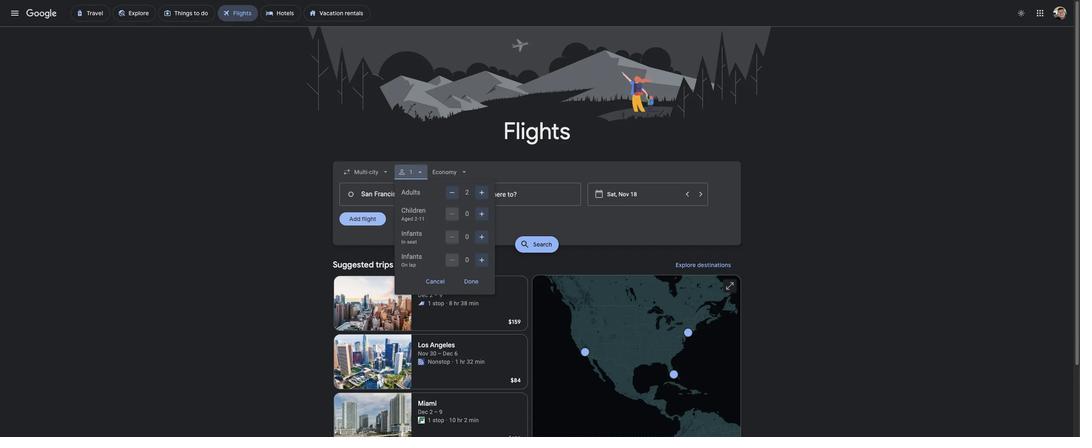 Task type: locate. For each thing, give the bounding box(es) containing it.
 image left 10
[[446, 416, 448, 424]]

search button
[[516, 236, 559, 253]]

1 stop down miami dec 2 – 9
[[428, 417, 445, 424]]

lap
[[409, 262, 416, 268]]

min right 38
[[469, 300, 479, 307]]

2 vertical spatial hr
[[458, 417, 463, 424]]

1 stop from the top
[[433, 300, 445, 307]]

francisco
[[432, 260, 469, 270]]

search
[[534, 241, 553, 248]]

8
[[449, 300, 453, 307]]

0 vertical spatial dec
[[418, 292, 428, 299]]

suggested trips from san francisco
[[333, 260, 469, 270]]

1 stop
[[428, 300, 445, 307], [428, 417, 445, 424]]

1 vertical spatial dec
[[418, 409, 428, 415]]

1 horizontal spatial  image
[[452, 358, 454, 366]]

from
[[395, 260, 414, 270]]

0 vertical spatial 2
[[466, 189, 469, 196]]

0
[[466, 210, 469, 218], [466, 233, 469, 241], [466, 256, 469, 264]]

add flight button
[[340, 212, 386, 226]]

0 vertical spatial 0
[[466, 210, 469, 218]]

159 US dollars text field
[[509, 318, 521, 326]]

stop left 8
[[433, 300, 445, 307]]

new
[[418, 283, 432, 291]]

2 – 9 down 'york'
[[430, 292, 443, 299]]

 image for los angeles
[[452, 358, 454, 366]]

1 vertical spatial 2
[[464, 417, 468, 424]]

dec up frontier and spirit icon
[[418, 292, 428, 299]]

 image
[[446, 299, 448, 308]]

stop for dec
[[433, 417, 445, 424]]

infants up seat
[[402, 230, 422, 238]]

2 inside the number of passengers dialog
[[466, 189, 469, 196]]

0 vertical spatial infants
[[402, 230, 422, 238]]

dec inside miami dec 2 – 9
[[418, 409, 428, 415]]

hr right 8
[[454, 300, 460, 307]]

add flight
[[350, 215, 376, 223]]

11
[[419, 216, 425, 222]]

infants up lap
[[402, 253, 422, 261]]

add
[[350, 215, 361, 223]]

0 vertical spatial 1 stop
[[428, 300, 445, 307]]

$84
[[511, 377, 521, 384]]

trips
[[376, 260, 394, 270]]

2
[[466, 189, 469, 196], [464, 417, 468, 424]]

1 vertical spatial infants
[[402, 253, 422, 261]]

2 1 stop from the top
[[428, 417, 445, 424]]

min
[[469, 300, 479, 307], [475, 359, 485, 365], [469, 417, 479, 424]]

2 – 9
[[430, 292, 443, 299], [430, 409, 443, 415]]

min for los angeles
[[475, 359, 485, 365]]

1 infants from the top
[[402, 230, 422, 238]]

aged
[[402, 216, 414, 222]]

1 right frontier 'icon'
[[428, 417, 431, 424]]

hr for miami
[[458, 417, 463, 424]]

dec
[[418, 292, 428, 299], [418, 409, 428, 415]]

0 vertical spatial min
[[469, 300, 479, 307]]

2 – 9 inside miami dec 2 – 9
[[430, 409, 443, 415]]

1 inside popup button
[[410, 169, 413, 175]]

0 vertical spatial hr
[[454, 300, 460, 307]]

0 horizontal spatial  image
[[446, 416, 448, 424]]

san
[[416, 260, 430, 270]]

1 stop down new york dec 2 – 9 on the bottom
[[428, 300, 445, 307]]

hr right 10
[[458, 417, 463, 424]]

1 vertical spatial hr
[[460, 359, 466, 365]]

10 hr 2 min
[[449, 417, 479, 424]]

frontier image
[[418, 417, 425, 424]]

hr for new york
[[454, 300, 460, 307]]

los
[[418, 341, 429, 350]]

infants
[[402, 230, 422, 238], [402, 253, 422, 261]]

1 vertical spatial min
[[475, 359, 485, 365]]

2 vertical spatial 0
[[466, 256, 469, 264]]

2 0 from the top
[[466, 233, 469, 241]]

2 vertical spatial min
[[469, 417, 479, 424]]

cancel
[[426, 278, 445, 285]]

hr
[[454, 300, 460, 307], [460, 359, 466, 365], [458, 417, 463, 424]]

1 dec from the top
[[418, 292, 428, 299]]

0 vertical spatial 2 – 9
[[430, 292, 443, 299]]

1
[[410, 169, 413, 175], [428, 300, 431, 307], [455, 359, 459, 365], [428, 417, 431, 424]]

0 vertical spatial  image
[[452, 358, 454, 366]]

min right 32
[[475, 359, 485, 365]]

1 vertical spatial  image
[[446, 416, 448, 424]]

1 2 – 9 from the top
[[430, 292, 443, 299]]

1 vertical spatial 1 stop
[[428, 417, 445, 424]]

2 dec from the top
[[418, 409, 428, 415]]

dec up frontier 'icon'
[[418, 409, 428, 415]]

1 stop for dec
[[428, 417, 445, 424]]

explore
[[676, 261, 696, 269]]

2 – 9 down miami
[[430, 409, 443, 415]]

stop left 10
[[433, 417, 445, 424]]

united image
[[418, 359, 425, 365]]

2-
[[415, 216, 419, 222]]

seat
[[407, 239, 417, 245]]

2 – 9 inside new york dec 2 – 9
[[430, 292, 443, 299]]

2 2 – 9 from the top
[[430, 409, 443, 415]]

1 1 stop from the top
[[428, 300, 445, 307]]

1 vertical spatial stop
[[433, 417, 445, 424]]

1 vertical spatial 0
[[466, 233, 469, 241]]

1 right frontier and spirit icon
[[428, 300, 431, 307]]

32
[[467, 359, 474, 365]]

3 0 from the top
[[466, 256, 469, 264]]

6
[[455, 350, 458, 357]]

1 up adults
[[410, 169, 413, 175]]

hr left 32
[[460, 359, 466, 365]]

1 0 from the top
[[466, 210, 469, 218]]

 image
[[452, 358, 454, 366], [446, 416, 448, 424]]

None field
[[340, 165, 393, 180], [430, 165, 472, 180], [340, 165, 393, 180], [430, 165, 472, 180]]

2 stop from the top
[[433, 417, 445, 424]]

nov
[[418, 350, 429, 357]]

on
[[402, 262, 408, 268]]

1 vertical spatial 2 – 9
[[430, 409, 443, 415]]

 image right nonstop
[[452, 358, 454, 366]]

flights
[[504, 117, 571, 146]]

2 infants from the top
[[402, 253, 422, 261]]

 image for miami
[[446, 416, 448, 424]]

152 US dollars text field
[[509, 435, 521, 437]]

suggested
[[333, 260, 374, 270]]

min right 10
[[469, 417, 479, 424]]

stop
[[433, 300, 445, 307], [433, 417, 445, 424]]

Departure text field
[[608, 183, 681, 205]]

0 vertical spatial stop
[[433, 300, 445, 307]]

infants for infants on lap
[[402, 253, 422, 261]]

dec inside new york dec 2 – 9
[[418, 292, 428, 299]]

los angeles nov 30 – dec 6
[[418, 341, 458, 357]]



Task type: vqa. For each thing, say whether or not it's contained in the screenshot.
the right fly
no



Task type: describe. For each thing, give the bounding box(es) containing it.
cancel button
[[416, 275, 455, 288]]

30 – dec
[[430, 350, 453, 357]]

 image inside suggested trips from san francisco region
[[446, 299, 448, 308]]

destinations
[[698, 261, 732, 269]]

2 inside suggested trips from san francisco region
[[464, 417, 468, 424]]

explore destinations
[[676, 261, 732, 269]]

main menu image
[[10, 8, 20, 18]]

done button
[[455, 275, 489, 288]]

stop for york
[[433, 300, 445, 307]]

Where to? text field
[[462, 183, 581, 206]]

8 hr 38 min
[[449, 300, 479, 307]]

frontier and spirit image
[[418, 300, 425, 307]]

0 for infants in seat
[[466, 233, 469, 241]]

84 US dollars text field
[[511, 377, 521, 384]]

38
[[461, 300, 468, 307]]

10
[[449, 417, 456, 424]]

adults
[[402, 189, 421, 196]]

done
[[465, 278, 479, 285]]

angeles
[[430, 341, 455, 350]]

infants in seat
[[402, 230, 422, 245]]

suggested trips from san francisco region
[[333, 255, 742, 437]]

1 hr 32 min
[[455, 359, 485, 365]]

Flight search field
[[327, 161, 748, 295]]

miami
[[418, 400, 437, 408]]

change appearance image
[[1012, 3, 1032, 23]]

infants for infants in seat
[[402, 230, 422, 238]]

flight
[[362, 215, 376, 223]]

$159
[[509, 318, 521, 326]]

1 button
[[395, 162, 428, 182]]

children aged 2-11
[[402, 207, 426, 222]]

infants on lap
[[402, 253, 422, 268]]

min for new york
[[469, 300, 479, 307]]

explore destinations button
[[666, 255, 742, 275]]

new york dec 2 – 9
[[418, 283, 447, 299]]

number of passengers dialog
[[395, 180, 495, 295]]

hr for los angeles
[[460, 359, 466, 365]]

min for miami
[[469, 417, 479, 424]]

miami dec 2 – 9
[[418, 400, 443, 415]]

nonstop
[[428, 359, 451, 365]]

in
[[402, 239, 406, 245]]

1 down 6
[[455, 359, 459, 365]]

1 stop for york
[[428, 300, 445, 307]]

0 for children aged 2-11
[[466, 210, 469, 218]]

0 for infants on lap
[[466, 256, 469, 264]]

york
[[433, 283, 447, 291]]

children
[[402, 207, 426, 215]]



